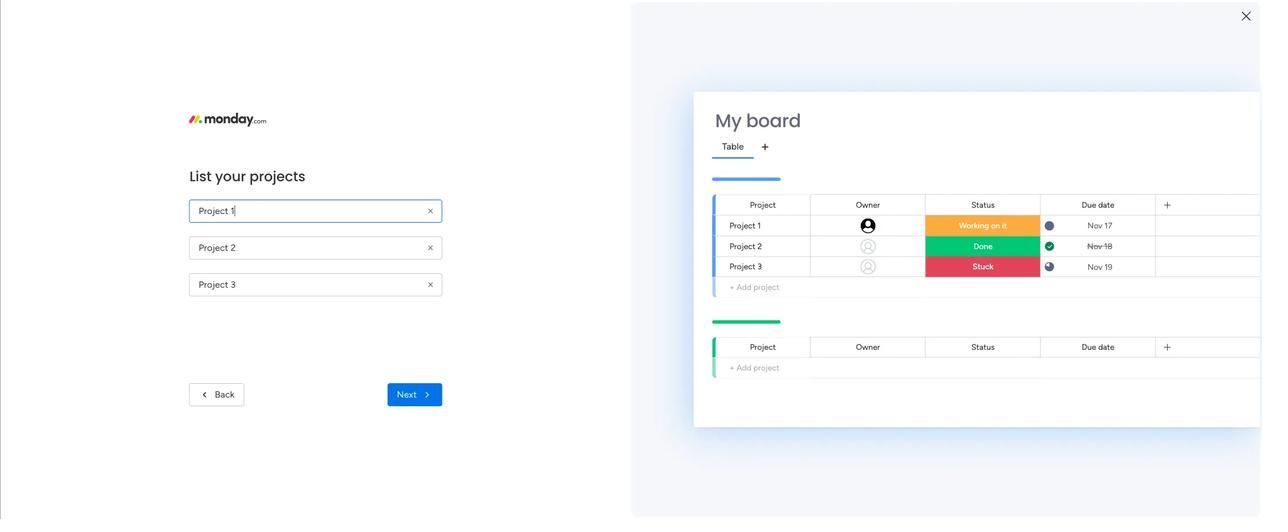 Task type: locate. For each thing, give the bounding box(es) containing it.
due
[[1082, 200, 1096, 210], [1082, 342, 1096, 352]]

1 vertical spatial due
[[1082, 342, 1096, 352]]

project 2
[[730, 241, 762, 251]]

>
[[310, 230, 315, 239]]

boost
[[1045, 338, 1069, 349]]

2 + add project from the top
[[730, 363, 780, 372]]

0 vertical spatial project
[[753, 282, 780, 292]]

help image
[[1190, 8, 1201, 20]]

project for project 2
[[730, 241, 756, 251]]

update feed (inbox)
[[228, 275, 324, 287]]

templates inside button
[[1120, 377, 1161, 388]]

0 vertical spatial your
[[215, 167, 246, 186]]

public board image
[[227, 210, 239, 223]]

started
[[1114, 448, 1140, 458]]

0 vertical spatial +
[[730, 282, 735, 292]]

2 owner from the top
[[856, 342, 880, 352]]

2 status from the top
[[971, 342, 995, 352]]

made
[[1072, 352, 1094, 363]]

None text field
[[189, 199, 442, 222], [189, 236, 442, 259], [189, 199, 442, 222], [189, 236, 442, 259]]

invite members image
[[1111, 8, 1122, 20]]

None text field
[[189, 273, 442, 296]]

add
[[737, 282, 752, 292], [737, 363, 752, 372]]

notifications image
[[1060, 8, 1072, 20]]

1 vertical spatial owner
[[856, 342, 880, 352]]

0 vertical spatial templates
[[1097, 352, 1138, 363]]

projects
[[250, 167, 306, 186]]

your up made
[[1071, 338, 1089, 349]]

1 project from the top
[[753, 282, 780, 292]]

date
[[1098, 200, 1115, 210], [1098, 342, 1115, 352]]

1 vertical spatial due date
[[1082, 342, 1115, 352]]

1 horizontal spatial learn
[[1083, 461, 1103, 471]]

1 vertical spatial learn
[[1083, 461, 1103, 471]]

back button
[[189, 383, 244, 406]]

explore templates
[[1087, 377, 1161, 388]]

0 horizontal spatial your
[[215, 167, 246, 186]]

2 date from the top
[[1098, 342, 1115, 352]]

learn left & on the bottom of the page
[[1038, 415, 1061, 426]]

0 vertical spatial status
[[971, 200, 995, 210]]

1 vertical spatial add
[[737, 363, 752, 372]]

project
[[750, 200, 776, 210], [243, 211, 274, 222], [730, 220, 756, 230], [730, 241, 756, 251], [730, 262, 756, 271], [750, 342, 776, 352]]

1 vertical spatial + add project
[[730, 363, 780, 372]]

project 1
[[730, 220, 761, 230]]

templates down "workflow"
[[1097, 352, 1138, 363]]

1 vertical spatial templates
[[1120, 377, 1161, 388]]

1 vertical spatial status
[[971, 342, 995, 352]]

your inside boost your workflow in minutes with ready-made templates
[[1071, 338, 1089, 349]]

learn & get inspired
[[1038, 415, 1120, 426]]

0 vertical spatial due date
[[1082, 200, 1115, 210]]

your for boost
[[1071, 338, 1089, 349]]

next button
[[388, 383, 442, 406]]

project
[[753, 282, 780, 292], [753, 363, 780, 372]]

1 vertical spatial +
[[730, 363, 735, 372]]

component image
[[227, 228, 237, 239]]

workspace
[[336, 230, 375, 239]]

learn down getting
[[1083, 461, 1103, 471]]

your for list
[[215, 167, 246, 186]]

1 vertical spatial project
[[753, 363, 780, 372]]

my board
[[715, 107, 801, 133]]

status
[[971, 200, 995, 210], [971, 342, 995, 352]]

apps image
[[1136, 8, 1148, 20]]

your right list
[[215, 167, 246, 186]]

management
[[277, 211, 332, 222]]

profile
[[1127, 87, 1157, 100]]

0 vertical spatial add
[[737, 282, 752, 292]]

0 vertical spatial date
[[1098, 200, 1115, 210]]

with
[[1177, 338, 1195, 349]]

1 horizontal spatial your
[[1071, 338, 1089, 349]]

0 vertical spatial due
[[1082, 200, 1096, 210]]

templates inside boost your workflow in minutes with ready-made templates
[[1097, 352, 1138, 363]]

&
[[1063, 415, 1069, 426]]

2 due from the top
[[1082, 342, 1096, 352]]

1 owner from the top
[[856, 200, 880, 210]]

templates
[[1097, 352, 1138, 363], [1120, 377, 1161, 388]]

search everything image
[[1164, 8, 1176, 20]]

your
[[1104, 87, 1125, 100]]

0 vertical spatial learn
[[1038, 415, 1061, 426]]

project for project 3
[[730, 262, 756, 271]]

getting
[[1083, 448, 1112, 458]]

1 vertical spatial your
[[1071, 338, 1089, 349]]

0 horizontal spatial learn
[[1038, 415, 1061, 426]]

my
[[715, 107, 742, 133]]

templates right explore
[[1120, 377, 1161, 388]]

0 vertical spatial + add project
[[730, 282, 780, 292]]

learn
[[1038, 415, 1061, 426], [1083, 461, 1103, 471]]

templates image image
[[1048, 249, 1200, 328]]

1 vertical spatial date
[[1098, 342, 1115, 352]]

0 vertical spatial owner
[[856, 200, 880, 210]]

project for project 1
[[730, 220, 756, 230]]

work management > main workspace
[[241, 230, 375, 239]]

your
[[215, 167, 246, 186], [1071, 338, 1089, 349]]

due date
[[1082, 200, 1115, 210], [1082, 342, 1115, 352]]

+ add project
[[730, 282, 780, 292], [730, 363, 780, 372]]

3
[[758, 262, 762, 271]]

owner
[[856, 200, 880, 210], [856, 342, 880, 352]]

+
[[730, 282, 735, 292], [730, 363, 735, 372]]



Task type: vqa. For each thing, say whether or not it's contained in the screenshot.
Notifications ICON
yes



Task type: describe. For each thing, give the bounding box(es) containing it.
complete
[[1055, 87, 1101, 100]]

how
[[1105, 461, 1120, 471]]

jacob simon image
[[1230, 5, 1248, 23]]

get
[[1071, 415, 1085, 426]]

main
[[317, 230, 334, 239]]

2 due date from the top
[[1082, 342, 1115, 352]]

logo image
[[189, 113, 266, 127]]

management
[[261, 230, 308, 239]]

getting started element
[[1038, 436, 1210, 482]]

1 status from the top
[[971, 200, 995, 210]]

getting started learn how monday.com works
[[1083, 448, 1192, 471]]

project 3
[[730, 262, 762, 271]]

ready-
[[1045, 352, 1072, 363]]

1 date from the top
[[1098, 200, 1115, 210]]

1 add from the top
[[737, 282, 752, 292]]

board
[[746, 107, 801, 133]]

1 due date from the top
[[1082, 200, 1115, 210]]

dapulse x slim image
[[1193, 83, 1207, 97]]

explore
[[1087, 377, 1118, 388]]

2 project from the top
[[753, 363, 780, 372]]

inbox image
[[1085, 8, 1097, 20]]

1 + from the top
[[730, 282, 735, 292]]

explore templates button
[[1045, 372, 1203, 395]]

project for project management
[[243, 211, 274, 222]]

work
[[241, 230, 259, 239]]

update
[[228, 275, 264, 287]]

add to favorites image
[[360, 210, 372, 222]]

next
[[397, 389, 417, 400]]

1 due from the top
[[1082, 200, 1096, 210]]

complete your profile
[[1055, 87, 1157, 100]]

works
[[1171, 461, 1192, 471]]

list
[[190, 167, 212, 186]]

help center element
[[1038, 492, 1210, 519]]

monday.com
[[1122, 461, 1169, 471]]

open update feed (inbox) image
[[212, 274, 226, 288]]

inspired
[[1087, 415, 1120, 426]]

1
[[758, 220, 761, 230]]

list your projects
[[190, 167, 306, 186]]

2
[[758, 241, 762, 251]]

feed
[[266, 275, 288, 287]]

(inbox)
[[290, 275, 324, 287]]

boost your workflow in minutes with ready-made templates
[[1045, 338, 1195, 363]]

project management
[[243, 211, 332, 222]]

workflow
[[1092, 338, 1129, 349]]

1 + add project from the top
[[730, 282, 780, 292]]

minutes
[[1141, 338, 1174, 349]]

2 add from the top
[[737, 363, 752, 372]]

2 + from the top
[[730, 363, 735, 372]]

learn inside "getting started learn how monday.com works"
[[1083, 461, 1103, 471]]

in
[[1132, 338, 1139, 349]]

back
[[215, 389, 235, 400]]



